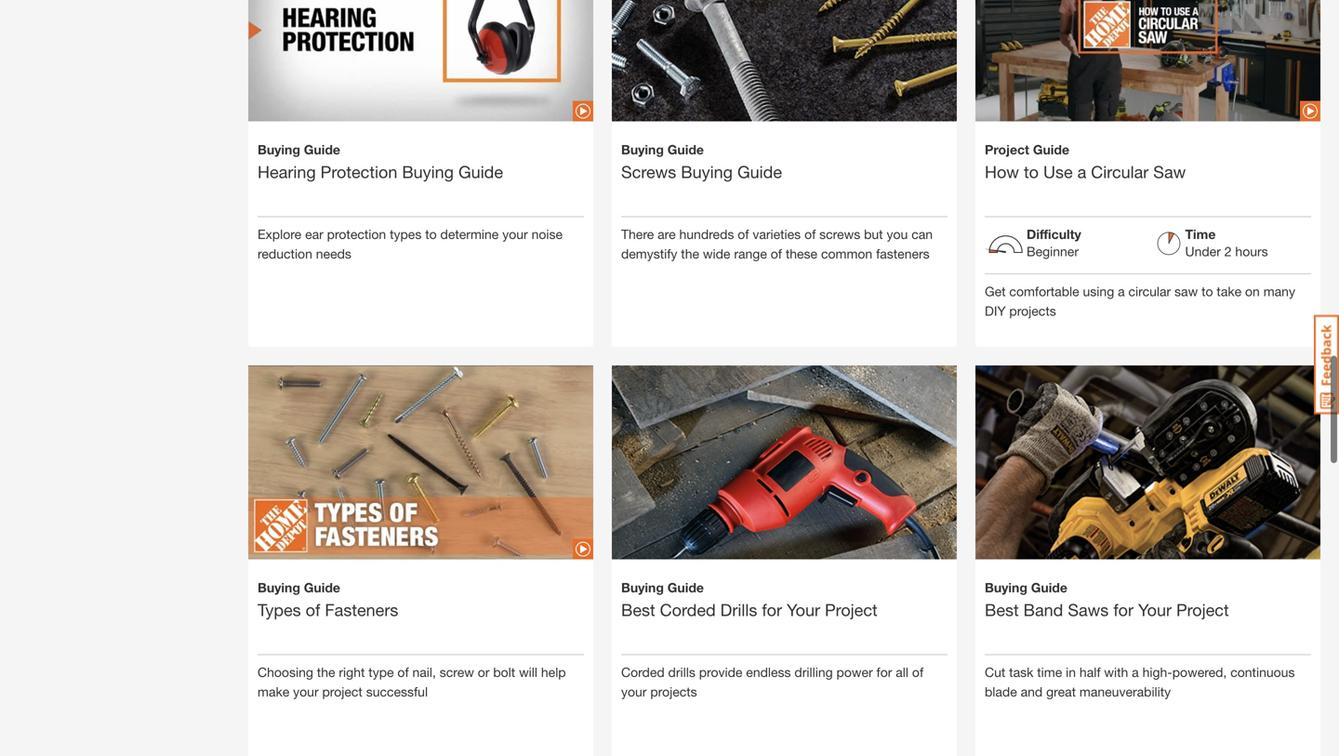 Task type: describe. For each thing, give the bounding box(es) containing it.
your inside corded drills provide endless drilling power for all of your projects
[[621, 683, 647, 698]]

your for saws
[[1138, 599, 1172, 619]]

buying for hearing protection buying guide
[[258, 141, 300, 156]]

take
[[1217, 283, 1242, 298]]

there are hundreds of varieties of screws but you can demystify the wide range of these common fasteners
[[621, 226, 933, 260]]

cut
[[985, 664, 1006, 679]]

a inside 'get comfortable using a circular saw to take on many diy projects'
[[1118, 283, 1125, 298]]

these
[[786, 245, 817, 260]]

your inside choosing the right type of nail, screw or bolt will help make your project successful
[[293, 683, 319, 698]]

will
[[519, 664, 538, 679]]

your inside explore ear protection types to determine your noise reduction needs
[[502, 226, 528, 241]]

determine
[[440, 226, 499, 241]]

type
[[369, 664, 394, 679]]

blade
[[985, 683, 1017, 698]]

but
[[864, 226, 883, 241]]

best corded drills for your project image
[[612, 332, 957, 677]]

of inside corded drills provide endless drilling power for all of your projects
[[912, 664, 924, 679]]

powered,
[[1172, 664, 1227, 679]]

with
[[1104, 664, 1128, 679]]

noise
[[532, 226, 563, 241]]

many
[[1264, 283, 1295, 298]]

fasteners
[[876, 245, 930, 260]]

time
[[1037, 664, 1062, 679]]

half
[[1080, 664, 1101, 679]]

get comfortable using a circular saw to take on many diy projects
[[985, 283, 1295, 318]]

band
[[1024, 599, 1063, 619]]

2
[[1225, 243, 1232, 258]]

make
[[258, 683, 289, 698]]

common
[[821, 245, 872, 260]]

guide for of
[[304, 579, 340, 594]]

to inside project guide how to use a circular saw
[[1024, 161, 1039, 181]]

in
[[1066, 664, 1076, 679]]

wide
[[703, 245, 730, 260]]

or
[[478, 664, 490, 679]]

to inside explore ear protection types to determine your noise reduction needs
[[425, 226, 437, 241]]

ear
[[305, 226, 323, 241]]

explore
[[258, 226, 301, 241]]

saw
[[1175, 283, 1198, 298]]

beginner
[[1027, 243, 1079, 258]]

for for drills
[[762, 599, 782, 619]]

buying guide hearing protection buying guide
[[258, 141, 503, 181]]

endless
[[746, 664, 791, 679]]

diy
[[985, 302, 1006, 318]]

and
[[1021, 683, 1043, 698]]

time
[[1185, 226, 1216, 241]]

bolt
[[493, 664, 515, 679]]

how
[[985, 161, 1019, 181]]

saw
[[1153, 161, 1186, 181]]

screws
[[621, 161, 676, 181]]

guide for band
[[1031, 579, 1067, 594]]

corded drills provide endless drilling power for all of your projects
[[621, 664, 924, 698]]

under
[[1185, 243, 1221, 258]]

of inside buying guide types of fasteners
[[306, 599, 320, 619]]

reduction
[[258, 245, 312, 260]]

demystify
[[621, 245, 677, 260]]

help
[[541, 664, 566, 679]]

drills
[[720, 599, 757, 619]]

corded inside buying guide best corded drills for your project
[[660, 599, 716, 619]]

buying guide types of fasteners
[[258, 579, 398, 619]]

project
[[322, 683, 363, 698]]

for for saws
[[1113, 599, 1134, 619]]

how to use a circular saw image
[[976, 0, 1321, 153]]

the inside there are hundreds of varieties of screws but you can demystify the wide range of these common fasteners
[[681, 245, 699, 260]]

high-
[[1143, 664, 1172, 679]]

there
[[621, 226, 654, 241]]

get
[[985, 283, 1006, 298]]

of up range
[[738, 226, 749, 241]]

great
[[1046, 683, 1076, 698]]

best for best corded drills for your project
[[621, 599, 655, 619]]

hours
[[1235, 243, 1268, 258]]

guide for protection
[[304, 141, 340, 156]]

choosing the right type of nail, screw or bolt will help make your project successful
[[258, 664, 566, 698]]

a inside cut task time in half with a high-powered, continuous blade and great maneuverability
[[1132, 664, 1139, 679]]

project for best band saws for your project
[[1176, 599, 1229, 619]]

difficulty beginner
[[1027, 226, 1081, 258]]

of down varieties
[[771, 245, 782, 260]]

buying for best corded drills for your project
[[621, 579, 664, 594]]



Task type: vqa. For each thing, say whether or not it's contained in the screenshot.
"Buying Guide Best Band Saws for Your Project"
yes



Task type: locate. For each thing, give the bounding box(es) containing it.
guide up "band"
[[1031, 579, 1067, 594]]

guide inside buying guide best band saws for your project
[[1031, 579, 1067, 594]]

0 vertical spatial the
[[681, 245, 699, 260]]

0 vertical spatial corded
[[660, 599, 716, 619]]

for inside buying guide best corded drills for your project
[[762, 599, 782, 619]]

0 vertical spatial projects
[[1009, 302, 1056, 318]]

to inside 'get comfortable using a circular saw to take on many diy projects'
[[1202, 283, 1213, 298]]

difficulty
[[1027, 226, 1081, 241]]

provide
[[699, 664, 742, 679]]

project for best corded drills for your project
[[825, 599, 878, 619]]

0 horizontal spatial best
[[621, 599, 655, 619]]

1 horizontal spatial your
[[502, 226, 528, 241]]

buying guide best corded drills for your project
[[621, 579, 878, 619]]

project up powered,
[[1176, 599, 1229, 619]]

guide for buying
[[667, 141, 704, 156]]

right
[[339, 664, 365, 679]]

1 horizontal spatial to
[[1024, 161, 1039, 181]]

0 horizontal spatial a
[[1077, 161, 1086, 181]]

projects inside 'get comfortable using a circular saw to take on many diy projects'
[[1009, 302, 1056, 318]]

your up drilling
[[787, 599, 820, 619]]

guide up determine
[[458, 161, 503, 181]]

buying guide best band saws for your project
[[985, 579, 1229, 619]]

0 horizontal spatial project
[[825, 599, 878, 619]]

your for drills
[[787, 599, 820, 619]]

guide for corded
[[667, 579, 704, 594]]

0 vertical spatial a
[[1077, 161, 1086, 181]]

screws
[[819, 226, 860, 241]]

buying for screws buying guide
[[621, 141, 664, 156]]

use
[[1043, 161, 1073, 181]]

for left all
[[877, 664, 892, 679]]

0 horizontal spatial for
[[762, 599, 782, 619]]

best
[[621, 599, 655, 619], [985, 599, 1019, 619]]

buying for best band saws for your project
[[985, 579, 1027, 594]]

for inside corded drills provide endless drilling power for all of your projects
[[877, 664, 892, 679]]

types
[[390, 226, 422, 241]]

1 your from the left
[[787, 599, 820, 619]]

on
[[1245, 283, 1260, 298]]

1 vertical spatial corded
[[621, 664, 665, 679]]

1 horizontal spatial best
[[985, 599, 1019, 619]]

power
[[837, 664, 873, 679]]

0 horizontal spatial the
[[317, 664, 335, 679]]

guide up drills
[[667, 579, 704, 594]]

of right types
[[306, 599, 320, 619]]

guide inside buying guide best corded drills for your project
[[667, 579, 704, 594]]

range
[[734, 245, 767, 260]]

drilling
[[795, 664, 833, 679]]

2 best from the left
[[985, 599, 1019, 619]]

for right saws
[[1113, 599, 1134, 619]]

the
[[681, 245, 699, 260], [317, 664, 335, 679]]

types
[[258, 599, 301, 619]]

1 horizontal spatial projects
[[1009, 302, 1056, 318]]

you
[[887, 226, 908, 241]]

0 vertical spatial to
[[1024, 161, 1039, 181]]

0 horizontal spatial to
[[425, 226, 437, 241]]

time under 2 hours
[[1185, 226, 1268, 258]]

1 vertical spatial to
[[425, 226, 437, 241]]

choosing
[[258, 664, 313, 679]]

buying inside buying guide best band saws for your project
[[985, 579, 1027, 594]]

guide inside buying guide types of fasteners
[[304, 579, 340, 594]]

0 horizontal spatial your
[[787, 599, 820, 619]]

corded inside corded drills provide endless drilling power for all of your projects
[[621, 664, 665, 679]]

your inside buying guide best band saws for your project
[[1138, 599, 1172, 619]]

drills
[[668, 664, 695, 679]]

guide up fasteners
[[304, 579, 340, 594]]

corded
[[660, 599, 716, 619], [621, 664, 665, 679]]

of up these
[[804, 226, 816, 241]]

guide up use
[[1033, 141, 1069, 156]]

hearing
[[258, 161, 316, 181]]

1 vertical spatial a
[[1118, 283, 1125, 298]]

of up successful
[[397, 664, 409, 679]]

projects inside corded drills provide endless drilling power for all of your projects
[[650, 683, 697, 698]]

best for best band saws for your project
[[985, 599, 1019, 619]]

projects down drills
[[650, 683, 697, 698]]

guide up hearing
[[304, 141, 340, 156]]

saws
[[1068, 599, 1109, 619]]

buying inside buying guide types of fasteners
[[258, 579, 300, 594]]

1 horizontal spatial the
[[681, 245, 699, 260]]

guide inside project guide how to use a circular saw
[[1033, 141, 1069, 156]]

1 horizontal spatial a
[[1118, 283, 1125, 298]]

fasteners
[[325, 599, 398, 619]]

successful
[[366, 683, 428, 698]]

to left use
[[1024, 161, 1039, 181]]

nail,
[[412, 664, 436, 679]]

your up high-
[[1138, 599, 1172, 619]]

of inside choosing the right type of nail, screw or bolt will help make your project successful
[[397, 664, 409, 679]]

a right use
[[1077, 161, 1086, 181]]

2 vertical spatial to
[[1202, 283, 1213, 298]]

a right using
[[1118, 283, 1125, 298]]

project
[[985, 141, 1029, 156], [825, 599, 878, 619], [1176, 599, 1229, 619]]

0 horizontal spatial projects
[[650, 683, 697, 698]]

explore ear protection types to determine your noise reduction needs
[[258, 226, 563, 260]]

continuous
[[1231, 664, 1295, 679]]

circular
[[1091, 161, 1149, 181]]

circular
[[1129, 283, 1171, 298]]

1 horizontal spatial project
[[985, 141, 1029, 156]]

best inside buying guide best corded drills for your project
[[621, 599, 655, 619]]

using
[[1083, 283, 1114, 298]]

1 horizontal spatial for
[[877, 664, 892, 679]]

for inside buying guide best band saws for your project
[[1113, 599, 1134, 619]]

1 best from the left
[[621, 599, 655, 619]]

comfortable
[[1009, 283, 1079, 298]]

your
[[787, 599, 820, 619], [1138, 599, 1172, 619]]

for
[[762, 599, 782, 619], [1113, 599, 1134, 619], [877, 664, 892, 679]]

1 vertical spatial projects
[[650, 683, 697, 698]]

guide for to
[[1033, 141, 1069, 156]]

are
[[658, 226, 676, 241]]

types of fasteners image
[[248, 332, 593, 591]]

protection
[[321, 161, 397, 181]]

2 your from the left
[[1138, 599, 1172, 619]]

the down hundreds
[[681, 245, 699, 260]]

feedback link image
[[1314, 314, 1339, 415]]

the inside choosing the right type of nail, screw or bolt will help make your project successful
[[317, 664, 335, 679]]

your inside buying guide best corded drills for your project
[[787, 599, 820, 619]]

project up power
[[825, 599, 878, 619]]

for right drills
[[762, 599, 782, 619]]

buying guide screws buying guide
[[621, 141, 782, 181]]

varieties
[[753, 226, 801, 241]]

of right all
[[912, 664, 924, 679]]

2 horizontal spatial for
[[1113, 599, 1134, 619]]

best band saws for your project image
[[976, 332, 1321, 677]]

buying
[[258, 141, 300, 156], [621, 141, 664, 156], [402, 161, 454, 181], [681, 161, 733, 181], [258, 579, 300, 594], [621, 579, 664, 594], [985, 579, 1027, 594]]

of
[[738, 226, 749, 241], [804, 226, 816, 241], [771, 245, 782, 260], [306, 599, 320, 619], [397, 664, 409, 679], [912, 664, 924, 679]]

task
[[1009, 664, 1034, 679]]

to right saw
[[1202, 283, 1213, 298]]

a
[[1077, 161, 1086, 181], [1118, 283, 1125, 298], [1132, 664, 1139, 679]]

cut task time in half with a high-powered, continuous blade and great maneuverability
[[985, 664, 1295, 698]]

best inside buying guide best band saws for your project
[[985, 599, 1019, 619]]

buying inside buying guide best corded drills for your project
[[621, 579, 664, 594]]

2 vertical spatial a
[[1132, 664, 1139, 679]]

a right with at bottom right
[[1132, 664, 1139, 679]]

hearing protection buying guide image
[[248, 0, 593, 153]]

project guide how to use a circular saw
[[985, 141, 1186, 181]]

project inside project guide how to use a circular saw
[[985, 141, 1029, 156]]

to
[[1024, 161, 1039, 181], [425, 226, 437, 241], [1202, 283, 1213, 298]]

protection
[[327, 226, 386, 241]]

needs
[[316, 245, 351, 260]]

0 horizontal spatial your
[[293, 683, 319, 698]]

screws buying guide image
[[612, 0, 957, 239]]

project inside buying guide best band saws for your project
[[1176, 599, 1229, 619]]

1 vertical spatial the
[[317, 664, 335, 679]]

hundreds
[[679, 226, 734, 241]]

guide
[[304, 141, 340, 156], [667, 141, 704, 156], [1033, 141, 1069, 156], [458, 161, 503, 181], [737, 161, 782, 181], [304, 579, 340, 594], [667, 579, 704, 594], [1031, 579, 1067, 594]]

2 horizontal spatial project
[[1176, 599, 1229, 619]]

project up how on the top of the page
[[985, 141, 1029, 156]]

the up project
[[317, 664, 335, 679]]

buying for types of fasteners
[[258, 579, 300, 594]]

all
[[896, 664, 909, 679]]

2 horizontal spatial to
[[1202, 283, 1213, 298]]

your
[[502, 226, 528, 241], [293, 683, 319, 698], [621, 683, 647, 698]]

a inside project guide how to use a circular saw
[[1077, 161, 1086, 181]]

screw
[[440, 664, 474, 679]]

can
[[912, 226, 933, 241]]

to right types
[[425, 226, 437, 241]]

projects down 'comfortable'
[[1009, 302, 1056, 318]]

maneuverability
[[1080, 683, 1171, 698]]

projects
[[1009, 302, 1056, 318], [650, 683, 697, 698]]

guide up screws
[[667, 141, 704, 156]]

1 horizontal spatial your
[[1138, 599, 1172, 619]]

guide up varieties
[[737, 161, 782, 181]]

2 horizontal spatial your
[[621, 683, 647, 698]]

project inside buying guide best corded drills for your project
[[825, 599, 878, 619]]

2 horizontal spatial a
[[1132, 664, 1139, 679]]



